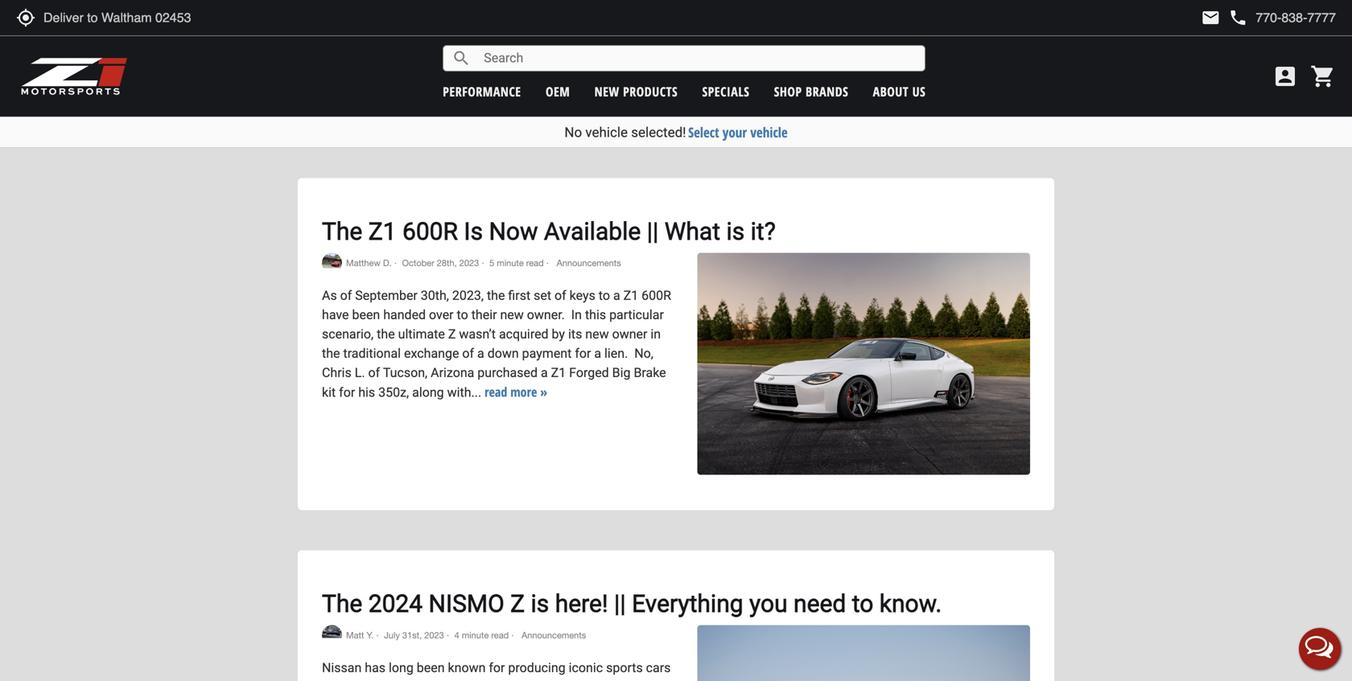 Task type: vqa. For each thing, say whether or not it's contained in the screenshot.
Matthew
yes



Task type: describe. For each thing, give the bounding box(es) containing it.
october 28th, 2023
[[402, 258, 479, 269]]

payment
[[522, 346, 572, 362]]

scenario,
[[322, 327, 374, 342]]

1 horizontal spatial z1
[[551, 366, 566, 381]]

shopping_cart
[[1311, 64, 1337, 89]]

this
[[585, 308, 606, 323]]

l.
[[355, 366, 365, 381]]

shop
[[774, 83, 802, 100]]

Search search field
[[471, 46, 925, 71]]

as
[[322, 288, 337, 304]]

5
[[490, 258, 495, 269]]

oem link
[[546, 83, 570, 100]]

chris
[[322, 366, 352, 381]]

matt y. image
[[322, 626, 342, 639]]

the z1 600r is now available || what is it?
[[322, 218, 776, 246]]

of right as
[[340, 288, 352, 304]]

oem
[[546, 83, 570, 100]]

first
[[508, 288, 531, 304]]

account_box
[[1273, 64, 1299, 89]]

matthew
[[346, 258, 381, 269]]

announcements for here!
[[519, 631, 586, 641]]

affordability.
[[537, 680, 609, 682]]

about us link
[[873, 83, 926, 100]]

forged
[[569, 366, 609, 381]]

available
[[544, 218, 641, 246]]

in
[[572, 308, 582, 323]]

read more » link
[[485, 384, 548, 401]]

30th,
[[421, 288, 449, 304]]

0 horizontal spatial to
[[457, 308, 468, 323]]

|| for what
[[647, 218, 659, 246]]

products
[[623, 83, 678, 100]]

28th,
[[437, 258, 457, 269]]

with...
[[447, 385, 482, 401]]

has
[[365, 661, 386, 676]]

4
[[455, 631, 460, 641]]

keys
[[570, 288, 596, 304]]

of right set
[[555, 288, 567, 304]]

his
[[358, 385, 375, 401]]

arizona
[[431, 366, 475, 381]]

performance
[[443, 83, 521, 100]]

in
[[651, 327, 661, 342]]

nismo
[[429, 590, 505, 619]]

brands
[[806, 83, 849, 100]]

about us
[[873, 83, 926, 100]]

acquired
[[499, 327, 549, 342]]

handed
[[383, 308, 426, 323]]

1 vertical spatial the
[[377, 327, 395, 342]]

everything
[[632, 590, 744, 619]]

about
[[873, 83, 909, 100]]

for inside nissan has long been known for producing iconic sports cars that combine style, performance, and affordability. with th
[[489, 661, 505, 676]]

it?
[[751, 218, 776, 246]]

set
[[534, 288, 552, 304]]

matt
[[346, 631, 364, 641]]

matt y.
[[346, 631, 374, 641]]

2023 for 600r
[[460, 258, 479, 269]]

with
[[612, 680, 638, 682]]

2 horizontal spatial the
[[487, 288, 505, 304]]

its
[[568, 327, 582, 342]]

brake
[[634, 366, 666, 381]]

4 minute read
[[455, 631, 509, 641]]

over
[[429, 308, 454, 323]]

exchange
[[404, 346, 459, 362]]

no
[[565, 124, 582, 141]]

kit
[[322, 385, 336, 401]]

ultimate
[[398, 327, 445, 342]]

nissan
[[322, 661, 362, 676]]

a up particular
[[614, 288, 621, 304]]

0 vertical spatial z1
[[369, 218, 397, 246]]

sports
[[606, 661, 643, 676]]

1 vertical spatial is
[[531, 590, 549, 619]]

new products
[[595, 83, 678, 100]]

specials
[[703, 83, 750, 100]]

july 31st, 2023
[[384, 631, 444, 641]]

»
[[540, 384, 548, 401]]

phone
[[1229, 8, 1248, 27]]

the 2024 nismo z is here! || everything you need to know. link
[[322, 590, 942, 619]]

now
[[489, 218, 538, 246]]

1 vertical spatial z
[[511, 590, 525, 619]]

vehicle inside no vehicle selected! select your vehicle
[[586, 124, 628, 141]]

a up forged
[[595, 346, 602, 362]]

31st,
[[403, 631, 422, 641]]

iconic
[[569, 661, 603, 676]]

and
[[513, 680, 534, 682]]

d.
[[383, 258, 392, 269]]

y.
[[367, 631, 374, 641]]

mail phone
[[1202, 8, 1248, 27]]

account_box link
[[1269, 64, 1303, 89]]



Task type: locate. For each thing, give the bounding box(es) containing it.
the
[[487, 288, 505, 304], [377, 327, 395, 342], [322, 346, 340, 362]]

to for here!
[[852, 590, 874, 619]]

the z1 600r is now available || what is it? image
[[698, 253, 1031, 475]]

for up performance,
[[489, 661, 505, 676]]

select
[[688, 123, 720, 142]]

2023,
[[452, 288, 484, 304]]

0 vertical spatial minute
[[497, 258, 524, 269]]

2 horizontal spatial for
[[575, 346, 591, 362]]

july
[[384, 631, 400, 641]]

0 vertical spatial announcements
[[554, 258, 621, 269]]

z1 up particular
[[624, 288, 639, 304]]

0 horizontal spatial minute
[[462, 631, 489, 641]]

the up chris
[[322, 346, 340, 362]]

0 horizontal spatial for
[[339, 385, 355, 401]]

z1 motorsports logo image
[[20, 56, 128, 97]]

z down over
[[448, 327, 456, 342]]

minute right 4 at the left of page
[[462, 631, 489, 641]]

1 horizontal spatial is
[[727, 218, 745, 246]]

2 vertical spatial new
[[586, 327, 609, 342]]

a down wasn't
[[478, 346, 485, 362]]

0 vertical spatial 600r
[[403, 218, 458, 246]]

along
[[412, 385, 444, 401]]

been inside as of september 30th, 2023, the first set of keys to a z1 600r have been handed over to their new owner.  in this particular scenario, the ultimate z wasn't acquired by its new owner in the traditional exchange of a down payment for a lien.  no, chris l. of tucson, arizona purchased a z1 forged big brake kit for his 350z, along with...
[[352, 308, 380, 323]]

big
[[612, 366, 631, 381]]

producing
[[508, 661, 566, 676]]

1 horizontal spatial ||
[[647, 218, 659, 246]]

for up forged
[[575, 346, 591, 362]]

0 vertical spatial read
[[526, 258, 544, 269]]

1 the from the top
[[322, 218, 363, 246]]

been up scenario,
[[352, 308, 380, 323]]

0 vertical spatial ||
[[647, 218, 659, 246]]

nissan has long been known for producing iconic sports cars that combine style, performance, and affordability. with th
[[322, 661, 671, 682]]

cars
[[646, 661, 671, 676]]

1 vertical spatial ||
[[614, 590, 626, 619]]

1 vertical spatial the
[[322, 590, 363, 619]]

the up the traditional
[[377, 327, 395, 342]]

1 horizontal spatial for
[[489, 661, 505, 676]]

z1 down payment
[[551, 366, 566, 381]]

read down 'purchased'
[[485, 384, 508, 401]]

1 vertical spatial announcements
[[519, 631, 586, 641]]

announcements for available
[[554, 258, 621, 269]]

no vehicle selected! select your vehicle
[[565, 123, 788, 142]]

5 minute read
[[490, 258, 544, 269]]

september
[[355, 288, 418, 304]]

minute right 5
[[497, 258, 524, 269]]

matthew d. image
[[322, 253, 342, 268]]

shop brands
[[774, 83, 849, 100]]

0 vertical spatial for
[[575, 346, 591, 362]]

known
[[448, 661, 486, 676]]

z1 up 'd.'
[[369, 218, 397, 246]]

what
[[665, 218, 721, 246]]

350z,
[[379, 385, 409, 401]]

to up this
[[599, 288, 610, 304]]

new left products
[[595, 83, 620, 100]]

you
[[750, 590, 788, 619]]

mail link
[[1202, 8, 1221, 27]]

a up »
[[541, 366, 548, 381]]

1 vertical spatial for
[[339, 385, 355, 401]]

new products link
[[595, 83, 678, 100]]

combine
[[348, 680, 397, 682]]

1 vertical spatial new
[[500, 308, 524, 323]]

announcements up "producing"
[[519, 631, 586, 641]]

1 vertical spatial z1
[[624, 288, 639, 304]]

1 horizontal spatial z
[[511, 590, 525, 619]]

0 horizontal spatial 600r
[[403, 218, 458, 246]]

new down this
[[586, 327, 609, 342]]

1 vertical spatial to
[[457, 308, 468, 323]]

1 horizontal spatial been
[[417, 661, 445, 676]]

2 vertical spatial for
[[489, 661, 505, 676]]

z
[[448, 327, 456, 342], [511, 590, 525, 619]]

have
[[322, 308, 349, 323]]

2 the from the top
[[322, 590, 363, 619]]

long
[[389, 661, 414, 676]]

been up style,
[[417, 661, 445, 676]]

0 vertical spatial is
[[727, 218, 745, 246]]

read more »
[[485, 384, 548, 401]]

0 horizontal spatial the
[[322, 346, 340, 362]]

0 vertical spatial new
[[595, 83, 620, 100]]

particular
[[610, 308, 664, 323]]

read for now
[[526, 258, 544, 269]]

to for the
[[599, 288, 610, 304]]

selected!
[[631, 124, 686, 141]]

0 horizontal spatial z1
[[369, 218, 397, 246]]

vehicle right no
[[586, 124, 628, 141]]

wasn't
[[459, 327, 496, 342]]

performance link
[[443, 83, 521, 100]]

read for is
[[491, 631, 509, 641]]

select your vehicle link
[[688, 123, 788, 142]]

their
[[472, 308, 497, 323]]

2023 for nismo
[[425, 631, 444, 641]]

read up set
[[526, 258, 544, 269]]

us
[[913, 83, 926, 100]]

vehicle right your
[[751, 123, 788, 142]]

2 vertical spatial to
[[852, 590, 874, 619]]

|| for everything
[[614, 590, 626, 619]]

1 horizontal spatial 2023
[[460, 258, 479, 269]]

your
[[723, 123, 747, 142]]

|| right here!
[[614, 590, 626, 619]]

1 vertical spatial read
[[485, 384, 508, 401]]

1 vertical spatial 600r
[[642, 288, 671, 304]]

to right need at bottom
[[852, 590, 874, 619]]

z inside as of september 30th, 2023, the first set of keys to a z1 600r have been handed over to their new owner.  in this particular scenario, the ultimate z wasn't acquired by its new owner in the traditional exchange of a down payment for a lien.  no, chris l. of tucson, arizona purchased a z1 forged big brake kit for his 350z, along with...
[[448, 327, 456, 342]]

is
[[464, 218, 483, 246]]

phone link
[[1229, 8, 1337, 27]]

2 vertical spatial the
[[322, 346, 340, 362]]

know.
[[880, 590, 942, 619]]

announcements down available on the top of page
[[554, 258, 621, 269]]

2 horizontal spatial to
[[852, 590, 874, 619]]

2023 right 28th,
[[460, 258, 479, 269]]

600r inside as of september 30th, 2023, the first set of keys to a z1 600r have been handed over to their new owner.  in this particular scenario, the ultimate z wasn't acquired by its new owner in the traditional exchange of a down payment for a lien.  no, chris l. of tucson, arizona purchased a z1 forged big brake kit for his 350z, along with...
[[642, 288, 671, 304]]

my_location
[[16, 8, 35, 27]]

2 vertical spatial read
[[491, 631, 509, 641]]

0 horizontal spatial vehicle
[[586, 124, 628, 141]]

of
[[340, 288, 352, 304], [555, 288, 567, 304], [462, 346, 474, 362], [368, 366, 380, 381]]

|| left what
[[647, 218, 659, 246]]

more
[[511, 384, 537, 401]]

0 horizontal spatial 2023
[[425, 631, 444, 641]]

the up their
[[487, 288, 505, 304]]

for right "kit"
[[339, 385, 355, 401]]

minute for z
[[462, 631, 489, 641]]

2023
[[460, 258, 479, 269], [425, 631, 444, 641]]

0 vertical spatial the
[[487, 288, 505, 304]]

the for the z1 600r is now available || what is it?
[[322, 218, 363, 246]]

the z1 600r is now available || what is it? link
[[322, 218, 776, 246]]

traditional
[[343, 346, 401, 362]]

1 horizontal spatial 600r
[[642, 288, 671, 304]]

shop brands link
[[774, 83, 849, 100]]

0 horizontal spatial ||
[[614, 590, 626, 619]]

no,
[[635, 346, 654, 362]]

the 2024 nismo z is here! || everything you need to know.
[[322, 590, 942, 619]]

by
[[552, 327, 565, 342]]

been inside nissan has long been known for producing iconic sports cars that combine style, performance, and affordability. with th
[[417, 661, 445, 676]]

as of september 30th, 2023, the first set of keys to a z1 600r have been handed over to their new owner.  in this particular scenario, the ultimate z wasn't acquired by its new owner in the traditional exchange of a down payment for a lien.  no, chris l. of tucson, arizona purchased a z1 forged big brake kit for his 350z, along with...
[[322, 288, 671, 401]]

2024
[[369, 590, 423, 619]]

600r up october 28th, 2023
[[403, 218, 458, 246]]

the for the 2024 nismo z is here! || everything you need to know.
[[322, 590, 363, 619]]

to down 2023,
[[457, 308, 468, 323]]

1 horizontal spatial the
[[377, 327, 395, 342]]

vehicle
[[751, 123, 788, 142], [586, 124, 628, 141]]

0 vertical spatial been
[[352, 308, 380, 323]]

1 horizontal spatial minute
[[497, 258, 524, 269]]

matthew d.
[[346, 258, 392, 269]]

the up the matt y. image
[[322, 590, 363, 619]]

z1
[[369, 218, 397, 246], [624, 288, 639, 304], [551, 366, 566, 381]]

that
[[322, 680, 345, 682]]

0 horizontal spatial z
[[448, 327, 456, 342]]

new down first
[[500, 308, 524, 323]]

1 vertical spatial 2023
[[425, 631, 444, 641]]

600r up particular
[[642, 288, 671, 304]]

of down wasn't
[[462, 346, 474, 362]]

1 horizontal spatial to
[[599, 288, 610, 304]]

0 vertical spatial to
[[599, 288, 610, 304]]

1 horizontal spatial vehicle
[[751, 123, 788, 142]]

style,
[[401, 680, 430, 682]]

the up matthew d. icon
[[322, 218, 363, 246]]

purchased
[[478, 366, 538, 381]]

minute for is
[[497, 258, 524, 269]]

of right l.
[[368, 366, 380, 381]]

read up nissan has long been known for producing iconic sports cars that combine style, performance, and affordability. with th
[[491, 631, 509, 641]]

0 vertical spatial 2023
[[460, 258, 479, 269]]

been
[[352, 308, 380, 323], [417, 661, 445, 676]]

down
[[488, 346, 519, 362]]

shopping_cart link
[[1307, 64, 1337, 89]]

search
[[452, 49, 471, 68]]

2023 right 31st,
[[425, 631, 444, 641]]

2 vertical spatial z1
[[551, 366, 566, 381]]

0 vertical spatial the
[[322, 218, 363, 246]]

1 vertical spatial been
[[417, 661, 445, 676]]

0 vertical spatial z
[[448, 327, 456, 342]]

0 horizontal spatial been
[[352, 308, 380, 323]]

2 horizontal spatial z1
[[624, 288, 639, 304]]

minute
[[497, 258, 524, 269], [462, 631, 489, 641]]

0 horizontal spatial is
[[531, 590, 549, 619]]

1 vertical spatial minute
[[462, 631, 489, 641]]

||
[[647, 218, 659, 246], [614, 590, 626, 619]]

is left here!
[[531, 590, 549, 619]]

z right "nismo"
[[511, 590, 525, 619]]

to
[[599, 288, 610, 304], [457, 308, 468, 323], [852, 590, 874, 619]]

is left it?
[[727, 218, 745, 246]]

specials link
[[703, 83, 750, 100]]

a
[[614, 288, 621, 304], [478, 346, 485, 362], [595, 346, 602, 362], [541, 366, 548, 381]]



